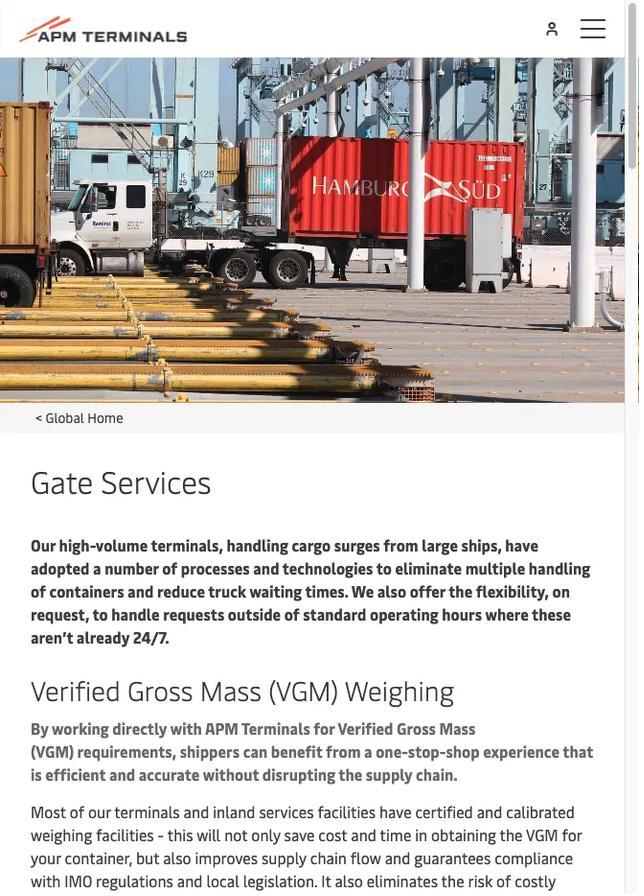 Task type: locate. For each thing, give the bounding box(es) containing it.
for up 'benefit'
[[314, 717, 335, 738]]

1 horizontal spatial handling
[[529, 557, 591, 578]]

already
[[77, 626, 130, 647]]

supply down one-
[[366, 764, 413, 784]]

0 horizontal spatial a
[[93, 557, 101, 578]]

0 vertical spatial supply
[[366, 764, 413, 784]]

where
[[486, 603, 529, 624]]

of down waiting
[[285, 603, 300, 624]]

1 horizontal spatial for
[[563, 824, 583, 845]]

and inside verified gross mass (vgm) weighing by working directly with apm terminals for verified gross mass (vgm) requirements, shippers can benefit from a one-stop-shop experience that is efficient and accurate without disrupting the supply chain.
[[109, 764, 135, 784]]

eliminate
[[396, 557, 462, 578]]

and up handle
[[128, 580, 154, 601]]

standard
[[303, 603, 367, 624]]

facilities
[[318, 801, 376, 822], [96, 824, 154, 845]]

0 horizontal spatial handling
[[227, 534, 289, 555]]

but
[[136, 847, 159, 868]]

reduce
[[157, 580, 205, 601]]

and up will
[[184, 801, 209, 822]]

one-
[[376, 741, 408, 761]]

these
[[532, 603, 572, 624]]

1 horizontal spatial also
[[335, 870, 363, 891]]

0 vertical spatial to
[[377, 557, 392, 578]]

mass up apm
[[200, 671, 262, 708]]

1 vertical spatial a
[[365, 741, 373, 761]]

also inside 'our high-volume terminals, handling cargo surges from large ships, have adopted a number of processes and technologies to eliminate multiple handling of containers and reduce truck waiting times. we also offer the flexibility, on request, to handle requests outside of standard operating hours where these aren't already 24/7.'
[[378, 580, 407, 601]]

have inside 'our high-volume terminals, handling cargo surges from large ships, have adopted a number of processes and technologies to eliminate multiple handling of containers and reduce truck waiting times. we also offer the flexibility, on request, to handle requests outside of standard operating hours where these aren't already 24/7.'
[[506, 534, 539, 555]]

it
[[321, 870, 331, 891]]

(vgm)
[[269, 671, 339, 708]]

from inside 'our high-volume terminals, handling cargo surges from large ships, have adopted a number of processes and technologies to eliminate multiple handling of containers and reduce truck waiting times. we also offer the flexibility, on request, to handle requests outside of standard operating hours where these aren't already 24/7.'
[[384, 534, 419, 555]]

with
[[170, 717, 202, 738], [31, 870, 61, 891]]

time
[[380, 824, 412, 845]]

from inside verified gross mass (vgm) weighing by working directly with apm terminals for verified gross mass (vgm) requirements, shippers can benefit from a one-stop-shop experience that is efficient and accurate without disrupting the supply chain.
[[326, 741, 361, 761]]

large
[[422, 534, 458, 555]]

also down this
[[163, 847, 191, 868]]

0 horizontal spatial have
[[380, 801, 412, 822]]

can
[[243, 741, 268, 761]]

0 vertical spatial for
[[314, 717, 335, 738]]

1 vertical spatial for
[[563, 824, 583, 845]]

of
[[162, 557, 178, 578], [31, 580, 46, 601], [285, 603, 300, 624], [70, 801, 85, 822], [497, 870, 512, 891]]

only
[[252, 824, 281, 845]]

for right vgm
[[563, 824, 583, 845]]

0 horizontal spatial mass
[[200, 671, 262, 708]]

1 horizontal spatial a
[[365, 741, 373, 761]]

2 horizontal spatial also
[[378, 580, 407, 601]]

vgm
[[527, 824, 559, 845]]

0 horizontal spatial to
[[93, 603, 108, 624]]

1 horizontal spatial have
[[506, 534, 539, 555]]

global home link
[[46, 408, 123, 426]]

0 vertical spatial a
[[93, 557, 101, 578]]

0 horizontal spatial with
[[31, 870, 61, 891]]

0 vertical spatial mass
[[200, 671, 262, 708]]

a down verified at the bottom of the page
[[365, 741, 373, 761]]

and down time
[[385, 847, 411, 868]]

handling up on
[[529, 557, 591, 578]]

handling up processes
[[227, 534, 289, 555]]

our
[[31, 534, 56, 555]]

handling
[[227, 534, 289, 555], [529, 557, 591, 578]]

0 vertical spatial also
[[378, 580, 407, 601]]

1 vertical spatial to
[[93, 603, 108, 624]]

cargo
[[292, 534, 331, 555]]

outside
[[228, 603, 281, 624]]

most of our terminals and inland services facilities have certified and calibrated weighing facilities - this will not only save cost and time in obtaining the vgm for your container, but also improves supply chain flow and guarantees compliance with imo regulations and local legislation. it also eliminates the risk of cos
[[31, 801, 583, 893]]

mass up shop
[[440, 717, 476, 738]]

for inside most of our terminals and inland services facilities have certified and calibrated weighing facilities - this will not only save cost and time in obtaining the vgm for your container, but also improves supply chain flow and guarantees compliance with imo regulations and local legislation. it also eliminates the risk of cos
[[563, 824, 583, 845]]

1 vertical spatial supply
[[262, 847, 307, 868]]

with up the shippers
[[170, 717, 202, 738]]

shop
[[446, 741, 480, 761]]

also right "it"
[[335, 870, 363, 891]]

supply up the legislation.
[[262, 847, 307, 868]]

improves
[[195, 847, 258, 868]]

our
[[88, 801, 111, 822]]

will
[[197, 824, 221, 845]]

mass
[[200, 671, 262, 708], [440, 717, 476, 738]]

without
[[203, 764, 259, 784]]

most
[[31, 801, 66, 822]]

1 horizontal spatial mass
[[440, 717, 476, 738]]

a inside 'our high-volume terminals, handling cargo surges from large ships, have adopted a number of processes and technologies to eliminate multiple handling of containers and reduce truck waiting times. we also offer the flexibility, on request, to handle requests outside of standard operating hours where these aren't already 24/7.'
[[93, 557, 101, 578]]

supply
[[366, 764, 413, 784], [262, 847, 307, 868]]

weighing
[[345, 671, 455, 708]]

1 horizontal spatial with
[[170, 717, 202, 738]]

and down (vgm) requirements,
[[109, 764, 135, 784]]

a inside verified gross mass (vgm) weighing by working directly with apm terminals for verified gross mass (vgm) requirements, shippers can benefit from a one-stop-shop experience that is efficient and accurate without disrupting the supply chain.
[[365, 741, 373, 761]]

< global home
[[35, 408, 123, 426]]

have up multiple
[[506, 534, 539, 555]]

<
[[35, 408, 42, 426]]

1 vertical spatial handling
[[529, 557, 591, 578]]

efficient
[[45, 764, 106, 784]]

1 vertical spatial have
[[380, 801, 412, 822]]

for inside verified gross mass (vgm) weighing by working directly with apm terminals for verified gross mass (vgm) requirements, shippers can benefit from a one-stop-shop experience that is efficient and accurate without disrupting the supply chain.
[[314, 717, 335, 738]]

gross
[[397, 717, 436, 738]]

the down verified at the bottom of the page
[[339, 764, 363, 784]]

supply inside most of our terminals and inland services facilities have certified and calibrated weighing facilities - this will not only save cost and time in obtaining the vgm for your container, but also improves supply chain flow and guarantees compliance with imo regulations and local legislation. it also eliminates the risk of cos
[[262, 847, 307, 868]]

from
[[384, 534, 419, 555], [326, 741, 361, 761]]

with inside verified gross mass (vgm) weighing by working directly with apm terminals for verified gross mass (vgm) requirements, shippers can benefit from a one-stop-shop experience that is efficient and accurate without disrupting the supply chain.
[[170, 717, 202, 738]]

experience
[[484, 741, 560, 761]]

regulations
[[96, 870, 173, 891]]

processes
[[181, 557, 250, 578]]

to down surges on the right bottom of the page
[[377, 557, 392, 578]]

of up reduce
[[162, 557, 178, 578]]

facilities down terminals
[[96, 824, 154, 845]]

terminals,
[[151, 534, 223, 555]]

terminals
[[242, 717, 311, 738]]

local
[[207, 870, 240, 891]]

1 horizontal spatial from
[[384, 534, 419, 555]]

from up eliminate
[[384, 534, 419, 555]]

have
[[506, 534, 539, 555], [380, 801, 412, 822]]

1 vertical spatial with
[[31, 870, 61, 891]]

have up time
[[380, 801, 412, 822]]

with inside most of our terminals and inland services facilities have certified and calibrated weighing facilities - this will not only save cost and time in obtaining the vgm for your container, but also improves supply chain flow and guarantees compliance with imo regulations and local legislation. it also eliminates the risk of cos
[[31, 870, 61, 891]]

containers
[[49, 580, 124, 601]]

we
[[352, 580, 374, 601]]

0 horizontal spatial supply
[[262, 847, 307, 868]]

and left the local
[[177, 870, 203, 891]]

for
[[314, 717, 335, 738], [563, 824, 583, 845]]

from down verified at the bottom of the page
[[326, 741, 361, 761]]

the up hours
[[449, 580, 473, 601]]

with down your
[[31, 870, 61, 891]]

0 vertical spatial from
[[384, 534, 419, 555]]

1 horizontal spatial facilities
[[318, 801, 376, 822]]

and up flow
[[351, 824, 377, 845]]

1 vertical spatial from
[[326, 741, 361, 761]]

and up obtaining
[[477, 801, 503, 822]]

0 horizontal spatial for
[[314, 717, 335, 738]]

0 vertical spatial have
[[506, 534, 539, 555]]

0 horizontal spatial also
[[163, 847, 191, 868]]

terminals
[[114, 801, 180, 822]]

to
[[377, 557, 392, 578], [93, 603, 108, 624]]

to up already
[[93, 603, 108, 624]]

1 horizontal spatial supply
[[366, 764, 413, 784]]

facilities up cost
[[318, 801, 376, 822]]

1 vertical spatial facilities
[[96, 824, 154, 845]]

on
[[553, 580, 571, 601]]

have inside most of our terminals and inland services facilities have certified and calibrated weighing facilities - this will not only save cost and time in obtaining the vgm for your container, but also improves supply chain flow and guarantees compliance with imo regulations and local legislation. it also eliminates the risk of cos
[[380, 801, 412, 822]]

0 horizontal spatial from
[[326, 741, 361, 761]]

0 vertical spatial with
[[170, 717, 202, 738]]

global
[[46, 408, 84, 426]]

technologies
[[283, 557, 374, 578]]

0 vertical spatial facilities
[[318, 801, 376, 822]]

directly
[[113, 717, 167, 738]]

also up operating
[[378, 580, 407, 601]]

also
[[378, 580, 407, 601], [163, 847, 191, 868], [335, 870, 363, 891]]

container,
[[65, 847, 132, 868]]

a up containers
[[93, 557, 101, 578]]



Task type: describe. For each thing, give the bounding box(es) containing it.
not
[[225, 824, 248, 845]]

your
[[31, 847, 61, 868]]

aren't
[[31, 626, 73, 647]]

operating
[[370, 603, 439, 624]]

the left vgm
[[500, 824, 523, 845]]

home
[[87, 408, 123, 426]]

inland
[[213, 801, 256, 822]]

the inside verified gross mass (vgm) weighing by working directly with apm terminals for verified gross mass (vgm) requirements, shippers can benefit from a one-stop-shop experience that is efficient and accurate without disrupting the supply chain.
[[339, 764, 363, 784]]

hours
[[442, 603, 483, 624]]

risk
[[469, 870, 493, 891]]

save
[[284, 824, 315, 845]]

handle
[[112, 603, 160, 624]]

verified
[[338, 717, 394, 738]]

surges
[[335, 534, 381, 555]]

1 vertical spatial also
[[163, 847, 191, 868]]

trucks loading at apm terminals by pre-appointment system image
[[0, 58, 625, 403]]

volume
[[96, 534, 148, 555]]

2 vertical spatial also
[[335, 870, 363, 891]]

calibrated
[[507, 801, 575, 822]]

in
[[416, 824, 428, 845]]

chain.
[[416, 764, 458, 784]]

verified gross mass (vgm) weighing by working directly with apm terminals for verified gross mass (vgm) requirements, shippers can benefit from a one-stop-shop experience that is efficient and accurate without disrupting the supply chain.
[[31, 671, 594, 784]]

high-
[[59, 534, 96, 555]]

requests
[[163, 603, 225, 624]]

of right "risk"
[[497, 870, 512, 891]]

the down guarantees
[[442, 870, 465, 891]]

chain
[[311, 847, 347, 868]]

by
[[31, 717, 49, 738]]

eliminates
[[367, 870, 438, 891]]

disrupting
[[263, 764, 336, 784]]

-
[[158, 824, 164, 845]]

gate
[[31, 460, 93, 501]]

verified gross
[[31, 671, 193, 708]]

stop-
[[408, 741, 446, 761]]

cost
[[319, 824, 348, 845]]

number
[[105, 557, 159, 578]]

apm
[[205, 717, 239, 738]]

0 vertical spatial handling
[[227, 534, 289, 555]]

weighing
[[31, 824, 92, 845]]

our high-volume terminals, handling cargo surges from large ships, have adopted a number of processes and technologies to eliminate multiple handling of containers and reduce truck waiting times. we also offer the flexibility, on request, to handle requests outside of standard operating hours where these aren't already 24/7.
[[31, 534, 591, 647]]

is
[[31, 764, 42, 784]]

flow
[[351, 847, 382, 868]]

services
[[101, 460, 212, 501]]

0 horizontal spatial facilities
[[96, 824, 154, 845]]

flexibility,
[[477, 580, 550, 601]]

supply inside verified gross mass (vgm) weighing by working directly with apm terminals for verified gross mass (vgm) requirements, shippers can benefit from a one-stop-shop experience that is efficient and accurate without disrupting the supply chain.
[[366, 764, 413, 784]]

1 horizontal spatial to
[[377, 557, 392, 578]]

multiple
[[466, 557, 526, 578]]

offer
[[410, 580, 446, 601]]

this
[[168, 824, 193, 845]]

24/7.
[[133, 626, 170, 647]]

1 vertical spatial mass
[[440, 717, 476, 738]]

times.
[[305, 580, 349, 601]]

legislation.
[[243, 870, 318, 891]]

working
[[52, 717, 109, 738]]

guarantees
[[415, 847, 491, 868]]

adopted
[[31, 557, 90, 578]]

certified
[[416, 801, 474, 822]]

of left our
[[70, 801, 85, 822]]

(vgm) requirements,
[[31, 741, 177, 761]]

of up request,
[[31, 580, 46, 601]]

and up waiting
[[253, 557, 280, 578]]

the inside 'our high-volume terminals, handling cargo surges from large ships, have adopted a number of processes and technologies to eliminate multiple handling of containers and reduce truck waiting times. we also offer the flexibility, on request, to handle requests outside of standard operating hours where these aren't already 24/7.'
[[449, 580, 473, 601]]

shippers
[[180, 741, 240, 761]]

imo
[[65, 870, 92, 891]]

accurate
[[139, 764, 200, 784]]

request,
[[31, 603, 89, 624]]

compliance
[[495, 847, 574, 868]]

gate services
[[31, 460, 212, 501]]

obtaining
[[432, 824, 497, 845]]

ships,
[[462, 534, 502, 555]]

benefit
[[271, 741, 323, 761]]

waiting
[[250, 580, 302, 601]]

that
[[563, 741, 594, 761]]

services
[[259, 801, 314, 822]]



Task type: vqa. For each thing, say whether or not it's contained in the screenshot.
right have
yes



